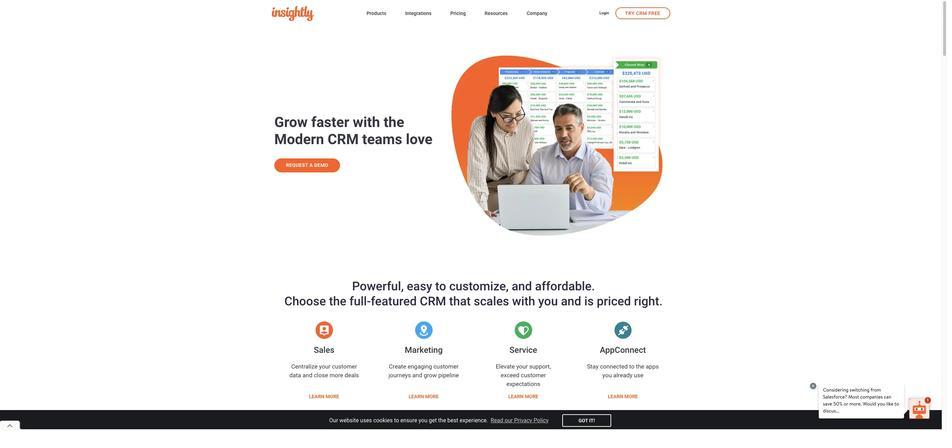 Task type: vqa. For each thing, say whether or not it's contained in the screenshot.
the right TERMS OF SERVICE "Link" The Terms Of Service
no



Task type: locate. For each thing, give the bounding box(es) containing it.
website
[[340, 418, 359, 424]]

crm down faster on the top left of the page
[[328, 131, 359, 148]]

you inside stay connected to the apps you already use
[[603, 372, 612, 379]]

learn more down "already"
[[608, 394, 638, 400]]

1 horizontal spatial to
[[435, 280, 446, 294]]

experience.
[[460, 418, 488, 424]]

and inside create engaging customer journeys and grow pipeline
[[412, 372, 422, 379]]

more
[[330, 372, 343, 379]]

0 horizontal spatial your
[[319, 364, 331, 371]]

crm inside "try crm free" button
[[636, 10, 647, 16]]

sales
[[314, 346, 334, 355]]

to inside stay connected to the apps you already use
[[629, 364, 635, 371]]

demo
[[314, 163, 328, 168]]

stay connected to the apps you already use
[[587, 364, 659, 379]]

more down the more
[[326, 394, 339, 400]]

1 horizontal spatial your
[[516, 364, 528, 371]]

free
[[649, 10, 660, 16]]

more down expectations
[[525, 394, 538, 400]]

our
[[505, 418, 513, 424]]

learn more link down "already"
[[608, 394, 638, 402]]

0 horizontal spatial crm
[[328, 131, 359, 148]]

2 learn from the left
[[409, 394, 424, 400]]

2 more from the left
[[425, 394, 439, 400]]

0 vertical spatial with
[[353, 114, 380, 131]]

1 horizontal spatial with
[[512, 295, 535, 309]]

1 vertical spatial you
[[603, 372, 612, 379]]

3 learn from the left
[[508, 394, 524, 400]]

0 horizontal spatial to
[[394, 418, 399, 424]]

service
[[510, 346, 537, 355]]

it!
[[589, 418, 595, 424]]

learn more
[[309, 394, 339, 400], [409, 394, 439, 400], [508, 394, 538, 400], [608, 394, 638, 400]]

more
[[326, 394, 339, 400], [425, 394, 439, 400], [525, 394, 538, 400], [625, 394, 638, 400]]

0 vertical spatial to
[[435, 280, 446, 294]]

4 learn from the left
[[608, 394, 623, 400]]

customer inside centralize your customer data and close more deals
[[332, 364, 357, 371]]

to left ensure
[[394, 418, 399, 424]]

learn more link down grow
[[409, 394, 439, 402]]

with up teams in the left top of the page
[[353, 114, 380, 131]]

3 more from the left
[[525, 394, 538, 400]]

connected
[[600, 364, 628, 371]]

got it! button
[[562, 415, 611, 427]]

try
[[625, 10, 635, 16]]

0 horizontal spatial with
[[353, 114, 380, 131]]

modern
[[274, 131, 324, 148]]

customer for sales
[[332, 364, 357, 371]]

your
[[319, 364, 331, 371], [516, 364, 528, 371]]

the right get
[[438, 418, 446, 424]]

you inside powerful, easy to customize, and affordable. choose the full-featured crm that scales with you and is priced right.
[[538, 295, 558, 309]]

and
[[512, 280, 532, 294], [561, 295, 581, 309], [303, 372, 312, 379], [412, 372, 422, 379]]

0 vertical spatial crm
[[636, 10, 647, 16]]

customer up deals
[[332, 364, 357, 371]]

faster
[[311, 114, 349, 131]]

2 horizontal spatial you
[[603, 372, 612, 379]]

learn down the close
[[309, 394, 324, 400]]

learn more down the close
[[309, 394, 339, 400]]

you left get
[[419, 418, 428, 424]]

0 horizontal spatial customer
[[332, 364, 357, 371]]

1 learn more from the left
[[309, 394, 339, 400]]

crm inside grow faster with the modern crm teams love
[[328, 131, 359, 148]]

the up teams in the left top of the page
[[384, 114, 404, 131]]

your up exceed
[[516, 364, 528, 371]]

4 more from the left
[[625, 394, 638, 400]]

learn down expectations
[[508, 394, 524, 400]]

request a demo link
[[274, 159, 340, 173]]

and for create engaging customer journeys and grow pipeline
[[412, 372, 422, 379]]

more for marketing
[[425, 394, 439, 400]]

2 learn more from the left
[[409, 394, 439, 400]]

our website uses cookies to ensure you get the best experience. read our privacy policy
[[329, 418, 549, 424]]

1 your from the left
[[319, 364, 331, 371]]

you down affordable.
[[538, 295, 558, 309]]

you down connected
[[603, 372, 612, 379]]

login
[[600, 11, 609, 15]]

the up use
[[636, 364, 644, 371]]

integrations
[[405, 10, 432, 16]]

and inside centralize your customer data and close more deals
[[303, 372, 312, 379]]

choose
[[284, 295, 326, 309]]

learn more link
[[309, 394, 339, 402], [409, 394, 439, 402], [508, 394, 538, 402], [608, 394, 638, 402]]

try crm free button
[[615, 7, 670, 19]]

customer for marketing
[[434, 364, 459, 371]]

insightly logo link
[[272, 6, 355, 21]]

you
[[538, 295, 558, 309], [603, 372, 612, 379], [419, 418, 428, 424]]

grow faster with the modern crm teams love
[[274, 114, 433, 148]]

learn more down grow
[[409, 394, 439, 400]]

a
[[309, 163, 313, 168]]

cookies
[[373, 418, 393, 424]]

1 horizontal spatial crm
[[420, 295, 446, 309]]

1 learn from the left
[[309, 394, 324, 400]]

1 horizontal spatial customer
[[434, 364, 459, 371]]

customer
[[332, 364, 357, 371], [434, 364, 459, 371], [521, 372, 546, 379]]

customer up pipeline
[[434, 364, 459, 371]]

scales
[[474, 295, 509, 309]]

affordable.
[[535, 280, 595, 294]]

learn more for appconnect
[[608, 394, 638, 400]]

teams
[[362, 131, 402, 148]]

4 learn more link from the left
[[608, 394, 638, 402]]

3 learn more from the left
[[508, 394, 538, 400]]

learn for appconnect
[[608, 394, 623, 400]]

policy
[[534, 418, 549, 424]]

to for easy
[[435, 280, 446, 294]]

your up the close
[[319, 364, 331, 371]]

1 more from the left
[[326, 394, 339, 400]]

crm icon image
[[301, 322, 347, 339]]

learn for marketing
[[409, 394, 424, 400]]

centralize
[[291, 364, 318, 371]]

right.
[[634, 295, 663, 309]]

with
[[353, 114, 380, 131], [512, 295, 535, 309]]

company link
[[527, 9, 547, 19]]

more for appconnect
[[625, 394, 638, 400]]

create
[[389, 364, 406, 371]]

2 horizontal spatial to
[[629, 364, 635, 371]]

crm right try
[[636, 10, 647, 16]]

your inside the elevate your support, exceed customer expectations
[[516, 364, 528, 371]]

expectations
[[506, 381, 540, 388]]

2 learn more link from the left
[[409, 394, 439, 402]]

2 vertical spatial to
[[394, 418, 399, 424]]

3 learn more link from the left
[[508, 394, 538, 402]]

close
[[314, 372, 328, 379]]

2 your from the left
[[516, 364, 528, 371]]

love
[[406, 131, 433, 148]]

cookieconsent dialog
[[0, 411, 942, 432]]

crm down easy
[[420, 295, 446, 309]]

0 horizontal spatial you
[[419, 418, 428, 424]]

learn for sales
[[309, 394, 324, 400]]

your inside centralize your customer data and close more deals
[[319, 364, 331, 371]]

1 vertical spatial with
[[512, 295, 535, 309]]

0 vertical spatial you
[[538, 295, 558, 309]]

the left full-
[[329, 295, 347, 309]]

with inside grow faster with the modern crm teams love
[[353, 114, 380, 131]]

the
[[384, 114, 404, 131], [329, 295, 347, 309], [636, 364, 644, 371], [438, 418, 446, 424]]

to up use
[[629, 364, 635, 371]]

1 vertical spatial crm
[[328, 131, 359, 148]]

learn more link down expectations
[[508, 394, 538, 402]]

to
[[435, 280, 446, 294], [629, 364, 635, 371], [394, 418, 399, 424]]

with up service icon 2
[[512, 295, 535, 309]]

create engaging customer journeys and grow pipeline
[[389, 364, 459, 379]]

customer inside create engaging customer journeys and grow pipeline
[[434, 364, 459, 371]]

2 horizontal spatial customer
[[521, 372, 546, 379]]

journeys
[[389, 372, 411, 379]]

1 horizontal spatial you
[[538, 295, 558, 309]]

learn more down expectations
[[508, 394, 538, 400]]

to inside the cookieconsent dialog
[[394, 418, 399, 424]]

login link
[[600, 10, 609, 16]]

1 learn more link from the left
[[309, 394, 339, 402]]

is
[[584, 295, 594, 309]]

your for sales
[[319, 364, 331, 371]]

read
[[491, 418, 503, 424]]

1 vertical spatial to
[[629, 364, 635, 371]]

grow
[[424, 372, 437, 379]]

learn up ensure
[[409, 394, 424, 400]]

learn more for sales
[[309, 394, 339, 400]]

powerful,
[[352, 280, 404, 294]]

2 vertical spatial you
[[419, 418, 428, 424]]

2 vertical spatial crm
[[420, 295, 446, 309]]

more down grow
[[425, 394, 439, 400]]

read our privacy policy button
[[490, 416, 550, 427]]

to inside powerful, easy to customize, and affordable. choose the full-featured crm that scales with you and is priced right.
[[435, 280, 446, 294]]

more down use
[[625, 394, 638, 400]]

learn
[[309, 394, 324, 400], [409, 394, 424, 400], [508, 394, 524, 400], [608, 394, 623, 400]]

got
[[579, 418, 588, 424]]

crm
[[636, 10, 647, 16], [328, 131, 359, 148], [420, 295, 446, 309]]

learn more link for marketing
[[409, 394, 439, 402]]

stay
[[587, 364, 599, 371]]

learn more link down the close
[[309, 394, 339, 402]]

integrations link
[[405, 9, 432, 19]]

learn more link for sales
[[309, 394, 339, 402]]

customer down support,
[[521, 372, 546, 379]]

learn down "already"
[[608, 394, 623, 400]]

the inside dialog
[[438, 418, 446, 424]]

2 horizontal spatial crm
[[636, 10, 647, 16]]

4 learn more from the left
[[608, 394, 638, 400]]

powerful, easy to customize, and affordable. choose the full-featured crm that scales with you and is priced right.
[[284, 280, 663, 309]]

to right easy
[[435, 280, 446, 294]]



Task type: describe. For each thing, give the bounding box(es) containing it.
resources link
[[485, 9, 508, 19]]

priced
[[597, 295, 631, 309]]

learn more for service
[[508, 394, 538, 400]]

your for service
[[516, 364, 528, 371]]

more for service
[[525, 394, 538, 400]]

home banner businessman 2023 v3 image
[[450, 45, 673, 237]]

deals
[[345, 372, 359, 379]]

products link
[[367, 9, 386, 19]]

featured
[[371, 295, 417, 309]]

to for connected
[[629, 364, 635, 371]]

full-
[[350, 295, 371, 309]]

that
[[449, 295, 471, 309]]

marketing icon 2 image
[[401, 322, 447, 339]]

service icon 2 image
[[501, 322, 546, 339]]

resources
[[485, 10, 508, 16]]

got it!
[[579, 418, 595, 424]]

and for powerful, easy to customize, and affordable. choose the full-featured crm that scales with you and is priced right.
[[512, 280, 532, 294]]

the inside powerful, easy to customize, and affordable. choose the full-featured crm that scales with you and is priced right.
[[329, 295, 347, 309]]

learn more link for service
[[508, 394, 538, 402]]

try crm free
[[625, 10, 660, 16]]

insightly logo image
[[272, 6, 314, 21]]

the inside stay connected to the apps you already use
[[636, 364, 644, 371]]

our
[[329, 418, 338, 424]]

engaging
[[408, 364, 432, 371]]

company
[[527, 10, 547, 16]]

and for centralize your customer data and close more deals
[[303, 372, 312, 379]]

pricing
[[450, 10, 466, 16]]

privacy
[[514, 418, 532, 424]]

customer inside the elevate your support, exceed customer expectations
[[521, 372, 546, 379]]

already
[[613, 372, 633, 379]]

marketing
[[405, 346, 443, 355]]

elevate
[[496, 364, 515, 371]]

pricing link
[[450, 9, 466, 19]]

pipeline
[[438, 372, 459, 379]]

try crm free link
[[615, 7, 670, 19]]

apps
[[646, 364, 659, 371]]

easy
[[407, 280, 432, 294]]

appconnect
[[600, 346, 646, 355]]

best
[[448, 418, 458, 424]]

learn more for marketing
[[409, 394, 439, 400]]

products
[[367, 10, 386, 16]]

use
[[634, 372, 644, 379]]

learn for service
[[508, 394, 524, 400]]

the inside grow faster with the modern crm teams love
[[384, 114, 404, 131]]

get
[[429, 418, 437, 424]]

uses
[[360, 418, 372, 424]]

customize,
[[449, 280, 509, 294]]

request
[[286, 163, 308, 168]]

request a demo
[[286, 163, 328, 168]]

support,
[[529, 364, 551, 371]]

ensure
[[400, 418, 417, 424]]

more for sales
[[326, 394, 339, 400]]

grow
[[274, 114, 308, 131]]

data
[[289, 372, 301, 379]]

with inside powerful, easy to customize, and affordable. choose the full-featured crm that scales with you and is priced right.
[[512, 295, 535, 309]]

crm inside powerful, easy to customize, and affordable. choose the full-featured crm that scales with you and is priced right.
[[420, 295, 446, 309]]

learn more link for appconnect
[[608, 394, 638, 402]]

exceed
[[501, 372, 520, 379]]

elevate your support, exceed customer expectations
[[496, 364, 551, 388]]

you inside the cookieconsent dialog
[[419, 418, 428, 424]]

appconnect icon 1 image
[[600, 322, 646, 339]]

centralize your customer data and close more deals
[[289, 364, 359, 379]]



